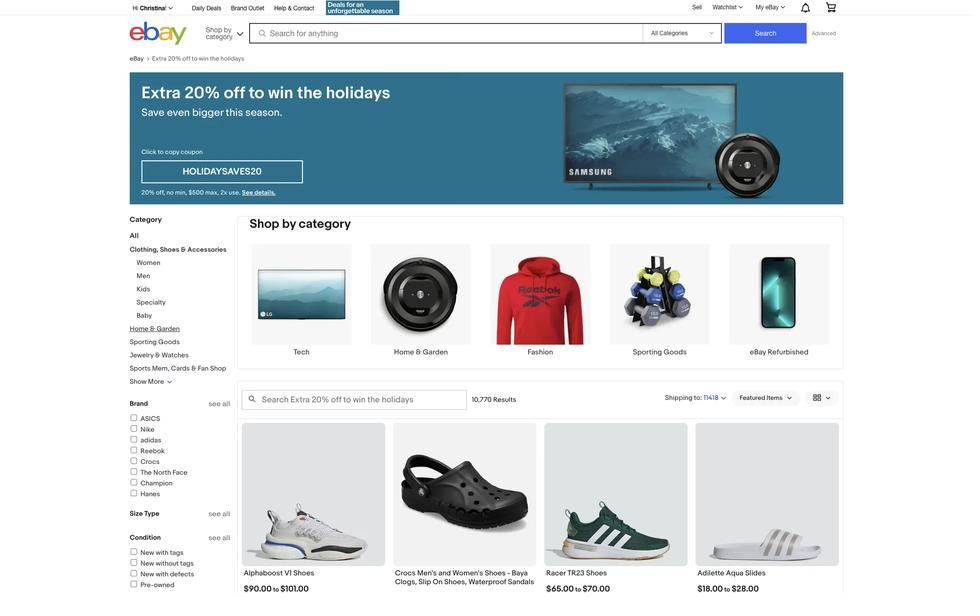 Task type: describe. For each thing, give the bounding box(es) containing it.
kids
[[137, 285, 150, 294]]

holidays for extra 20% off to win the holidays
[[221, 55, 244, 63]]

waterproof
[[469, 578, 506, 588]]

crocs men's and women's shoes - baya clogs, slip on shoes, waterproof sandals link
[[395, 569, 535, 590]]

new for new with defects
[[141, 571, 154, 579]]

account navigation
[[127, 0, 844, 17]]

the north face link
[[129, 469, 188, 477]]

hi
[[133, 5, 138, 12]]

see for asics
[[209, 400, 221, 409]]

1 horizontal spatial sporting goods link
[[600, 244, 720, 357]]

daily deals
[[192, 5, 221, 12]]

crocs for crocs men's and women's shoes - baya clogs, slip on shoes, waterproof sandals
[[395, 569, 416, 579]]

jewelry
[[130, 352, 154, 360]]

see
[[242, 189, 253, 197]]

all for asics
[[223, 400, 230, 409]]

with for tags
[[156, 549, 169, 558]]

crocs for crocs
[[141, 458, 160, 467]]

sports mem, cards & fan shop link
[[130, 365, 226, 373]]

2 vertical spatial 20%
[[142, 189, 155, 197]]

& inside the account navigation
[[288, 5, 292, 12]]

new with defects link
[[129, 571, 194, 579]]

sporting goods
[[633, 348, 687, 357]]

women's
[[453, 569, 483, 579]]

help & contact
[[274, 5, 314, 12]]

shop inside shop by category
[[206, 26, 222, 34]]

shop by category banner
[[127, 0, 844, 47]]

show
[[130, 378, 146, 386]]

champion link
[[129, 480, 173, 488]]

ebay refurbished link
[[720, 244, 839, 357]]

daily deals link
[[192, 3, 221, 14]]

results
[[493, 396, 516, 404]]

by inside dropdown button
[[224, 26, 232, 34]]

accessories
[[188, 246, 227, 254]]

alphaboost v1 shoes link
[[244, 569, 383, 581]]

ebay for ebay link in the left of the page
[[130, 55, 144, 63]]

max,
[[205, 189, 219, 197]]

home & garden link for sports mem, cards & fan shop link
[[130, 325, 180, 333]]

shop inside clothing, shoes & accessories women men kids specialty baby home & garden sporting goods jewelry & watches sports mem, cards & fan shop
[[210, 365, 226, 373]]

shoes inside 'link'
[[586, 569, 607, 579]]

tags for new without tags
[[180, 560, 194, 568]]

win for extra 20% off to win the holidays
[[199, 55, 208, 63]]

all for new with tags
[[223, 534, 230, 543]]

the for extra 20% off to win the holidays save even bigger this season.
[[297, 83, 322, 104]]

help & contact link
[[274, 3, 314, 14]]

reebok link
[[129, 448, 165, 456]]

men's
[[417, 569, 437, 579]]

shoes,
[[444, 578, 467, 588]]

shop by category main content
[[237, 216, 844, 594]]

adilette
[[698, 569, 725, 579]]

ebay for ebay refurbished
[[750, 348, 766, 357]]

save
[[142, 107, 165, 119]]

$500
[[189, 189, 204, 197]]

on
[[433, 578, 443, 588]]

hi christina !
[[133, 4, 167, 12]]

category inside main content
[[299, 217, 351, 232]]

jewelry & watches link
[[130, 352, 189, 360]]

sports
[[130, 365, 151, 373]]

crocs men's and women's shoes - baya clogs, slip on shoes, waterproof sandals image
[[393, 455, 537, 535]]

adilette aqua slides link
[[698, 569, 837, 581]]

-
[[507, 569, 510, 579]]

racer
[[546, 569, 566, 579]]

see all button for new with tags
[[209, 534, 230, 543]]

clothing,
[[130, 246, 158, 254]]

11418
[[704, 394, 719, 403]]

20% off, no min, $500 max, 2x use. see details.
[[142, 189, 276, 197]]

specialty
[[137, 299, 166, 307]]

10,770
[[472, 396, 492, 404]]

hanes link
[[129, 491, 160, 499]]

featured items
[[740, 395, 783, 402]]

alphaboost v1 shoes image
[[242, 424, 385, 567]]

holidaysaves20
[[183, 166, 262, 178]]

adilette aqua slides image
[[696, 424, 839, 567]]

sporting inside shop by category main content
[[633, 348, 662, 357]]

men
[[137, 272, 150, 281]]

brand for brand
[[130, 400, 148, 408]]

see all button for asics
[[209, 400, 230, 409]]

men link
[[137, 272, 150, 281]]

season.
[[245, 107, 282, 119]]

see all for asics
[[209, 400, 230, 409]]

baby link
[[137, 312, 152, 320]]

pre-
[[141, 582, 154, 590]]

mem,
[[152, 365, 170, 373]]

alphaboost v1 shoes
[[244, 569, 314, 579]]

defects
[[170, 571, 194, 579]]

& inside shop by category main content
[[416, 348, 421, 357]]

clothing, shoes & accessories women men kids specialty baby home & garden sporting goods jewelry & watches sports mem, cards & fan shop
[[130, 246, 227, 373]]

christina
[[140, 4, 165, 12]]

2x
[[220, 189, 227, 197]]

watchlist
[[713, 4, 737, 11]]

brand outlet
[[231, 5, 264, 12]]

shoes inside clothing, shoes & accessories women men kids specialty baby home & garden sporting goods jewelry & watches sports mem, cards & fan shop
[[160, 246, 179, 254]]

home & garden link for ebay refurbished link
[[361, 244, 481, 357]]

New with defects checkbox
[[131, 571, 137, 577]]

the for extra 20% off to win the holidays
[[210, 55, 219, 63]]

nike link
[[129, 426, 155, 434]]

min,
[[175, 189, 187, 197]]

sell
[[693, 4, 702, 11]]

extra 20% off to win the holidays save even bigger this season.
[[142, 83, 391, 119]]

see for new with tags
[[209, 534, 221, 543]]

advanced
[[812, 30, 836, 36]]

crocs men's and women's shoes - baya clogs, slip on shoes, waterproof sandals
[[395, 569, 534, 588]]

cards
[[171, 365, 190, 373]]

type
[[144, 510, 159, 519]]

shop inside main content
[[250, 217, 279, 232]]

adidas
[[141, 437, 161, 445]]

condition
[[130, 534, 161, 543]]

adidas link
[[129, 437, 161, 445]]

ebay inside "link"
[[766, 4, 779, 11]]

aqua
[[726, 569, 744, 579]]

adidas checkbox
[[131, 437, 137, 443]]

to inside shipping to : 11418
[[694, 394, 701, 402]]

The North Face checkbox
[[131, 469, 137, 475]]

holidays for extra 20% off to win the holidays save even bigger this season.
[[326, 83, 391, 104]]

holidaysaves20 button
[[142, 161, 303, 184]]

all
[[130, 232, 139, 241]]

baby
[[137, 312, 152, 320]]

goods inside shop by category main content
[[664, 348, 687, 357]]

show more button
[[130, 378, 172, 386]]

crocs link
[[129, 458, 160, 467]]

Enter your search keyword text field
[[242, 391, 467, 410]]

the north face
[[141, 469, 188, 477]]

coupon
[[181, 148, 203, 156]]

help
[[274, 5, 286, 12]]

:
[[701, 394, 702, 402]]

daily
[[192, 5, 205, 12]]

get an extra 20% off image
[[326, 0, 400, 15]]



Task type: locate. For each thing, give the bounding box(es) containing it.
1 vertical spatial crocs
[[395, 569, 416, 579]]

1 horizontal spatial 20%
[[168, 55, 181, 63]]

0 horizontal spatial goods
[[158, 338, 180, 347]]

1 vertical spatial shop by category
[[250, 217, 351, 232]]

1 horizontal spatial goods
[[664, 348, 687, 357]]

specialty link
[[137, 299, 166, 307]]

1 vertical spatial ebay
[[130, 55, 144, 63]]

1 vertical spatial 20%
[[184, 83, 220, 104]]

shoes
[[160, 246, 179, 254], [293, 569, 314, 579], [485, 569, 506, 579], [586, 569, 607, 579]]

extra inside extra 20% off to win the holidays save even bigger this season.
[[142, 83, 181, 104]]

Pre-owned checkbox
[[131, 582, 137, 588]]

my ebay
[[756, 4, 779, 11]]

with for defects
[[156, 571, 169, 579]]

see all for new with tags
[[209, 534, 230, 543]]

0 vertical spatial goods
[[158, 338, 180, 347]]

sporting goods link
[[600, 244, 720, 357], [130, 338, 180, 347]]

contact
[[293, 5, 314, 12]]

off,
[[156, 189, 165, 197]]

garden inside clothing, shoes & accessories women men kids specialty baby home & garden sporting goods jewelry & watches sports mem, cards & fan shop
[[157, 325, 180, 333]]

3 see all button from the top
[[209, 534, 230, 543]]

20% inside extra 20% off to win the holidays save even bigger this season.
[[184, 83, 220, 104]]

1 vertical spatial brand
[[130, 400, 148, 408]]

0 vertical spatial win
[[199, 55, 208, 63]]

1 horizontal spatial home
[[394, 348, 414, 357]]

use.
[[229, 189, 241, 197]]

0 horizontal spatial brand
[[130, 400, 148, 408]]

None submit
[[725, 23, 807, 44]]

home inside shop by category main content
[[394, 348, 414, 357]]

owned
[[154, 582, 175, 590]]

win inside extra 20% off to win the holidays save even bigger this season.
[[268, 83, 293, 104]]

garden inside shop by category main content
[[423, 348, 448, 357]]

copy
[[165, 148, 179, 156]]

brand inside the account navigation
[[231, 5, 247, 12]]

brand left outlet
[[231, 5, 247, 12]]

0 horizontal spatial category
[[206, 33, 233, 40]]

1 horizontal spatial by
[[282, 217, 296, 232]]

0 vertical spatial sporting
[[130, 338, 157, 347]]

1 vertical spatial by
[[282, 217, 296, 232]]

1 vertical spatial home
[[394, 348, 414, 357]]

20% for extra 20% off to win the holidays
[[168, 55, 181, 63]]

shop right fan on the left bottom of the page
[[210, 365, 226, 373]]

Hanes checkbox
[[131, 491, 137, 497]]

New with tags checkbox
[[131, 549, 137, 556]]

2 see all button from the top
[[209, 510, 230, 519]]

0 vertical spatial 20%
[[168, 55, 181, 63]]

1 vertical spatial garden
[[423, 348, 448, 357]]

this
[[226, 107, 243, 119]]

0 horizontal spatial sporting
[[130, 338, 157, 347]]

off for extra 20% off to win the holidays save even bigger this season.
[[224, 83, 245, 104]]

1 vertical spatial off
[[224, 83, 245, 104]]

nike
[[141, 426, 155, 434]]

3 all from the top
[[223, 534, 230, 543]]

kids link
[[137, 285, 150, 294]]

Search for anything text field
[[250, 24, 641, 43]]

0 horizontal spatial win
[[199, 55, 208, 63]]

0 horizontal spatial by
[[224, 26, 232, 34]]

win
[[199, 55, 208, 63], [268, 83, 293, 104]]

tags up without
[[170, 549, 184, 558]]

0 vertical spatial garden
[[157, 325, 180, 333]]

brand up asics "checkbox"
[[130, 400, 148, 408]]

0 horizontal spatial home & garden link
[[130, 325, 180, 333]]

0 vertical spatial tags
[[170, 549, 184, 558]]

1 vertical spatial see all button
[[209, 510, 230, 519]]

view: gallery view image
[[813, 393, 831, 404]]

1 horizontal spatial shop by category
[[250, 217, 351, 232]]

hanes
[[141, 491, 160, 499]]

off for extra 20% off to win the holidays
[[183, 55, 190, 63]]

goods up watches
[[158, 338, 180, 347]]

shoes inside crocs men's and women's shoes - baya clogs, slip on shoes, waterproof sandals
[[485, 569, 506, 579]]

0 vertical spatial category
[[206, 33, 233, 40]]

1 horizontal spatial holidays
[[326, 83, 391, 104]]

crocs inside crocs men's and women's shoes - baya clogs, slip on shoes, waterproof sandals
[[395, 569, 416, 579]]

with down new without tags link
[[156, 571, 169, 579]]

1 horizontal spatial crocs
[[395, 569, 416, 579]]

shipping
[[665, 394, 693, 402]]

shoes left -
[[485, 569, 506, 579]]

new for new with tags
[[141, 549, 154, 558]]

1 horizontal spatial off
[[224, 83, 245, 104]]

all
[[223, 400, 230, 409], [223, 510, 230, 519], [223, 534, 230, 543]]

1 horizontal spatial garden
[[423, 348, 448, 357]]

0 vertical spatial new
[[141, 549, 154, 558]]

1 vertical spatial the
[[297, 83, 322, 104]]

ebay refurbished
[[750, 348, 809, 357]]

3 see from the top
[[209, 534, 221, 543]]

Reebok checkbox
[[131, 448, 137, 454]]

new with defects
[[141, 571, 194, 579]]

Nike checkbox
[[131, 426, 137, 432]]

goods
[[158, 338, 180, 347], [664, 348, 687, 357]]

new without tags
[[141, 560, 194, 568]]

1 with from the top
[[156, 549, 169, 558]]

alphaboost
[[244, 569, 283, 579]]

1 horizontal spatial category
[[299, 217, 351, 232]]

off
[[183, 55, 190, 63], [224, 83, 245, 104]]

1 vertical spatial goods
[[664, 348, 687, 357]]

0 vertical spatial the
[[210, 55, 219, 63]]

the
[[210, 55, 219, 63], [297, 83, 322, 104]]

my ebay link
[[751, 1, 790, 13]]

3 see all from the top
[[209, 534, 230, 543]]

3 new from the top
[[141, 571, 154, 579]]

shoes right tr23
[[586, 569, 607, 579]]

2 vertical spatial see all button
[[209, 534, 230, 543]]

0 vertical spatial see
[[209, 400, 221, 409]]

0 horizontal spatial the
[[210, 55, 219, 63]]

2 with from the top
[[156, 571, 169, 579]]

list inside shop by category main content
[[238, 244, 843, 369]]

racer tr23 shoes
[[546, 569, 607, 579]]

2 vertical spatial all
[[223, 534, 230, 543]]

holidays
[[221, 55, 244, 63], [326, 83, 391, 104]]

sporting inside clothing, shoes & accessories women men kids specialty baby home & garden sporting goods jewelry & watches sports mem, cards & fan shop
[[130, 338, 157, 347]]

0 horizontal spatial holidays
[[221, 55, 244, 63]]

win up season.
[[268, 83, 293, 104]]

20% right ebay link in the left of the page
[[168, 55, 181, 63]]

2 new from the top
[[141, 560, 154, 568]]

extra for extra 20% off to win the holidays save even bigger this season.
[[142, 83, 181, 104]]

champion
[[141, 480, 173, 488]]

1 vertical spatial tags
[[180, 560, 194, 568]]

0 vertical spatial shop
[[206, 26, 222, 34]]

new with tags
[[141, 549, 184, 558]]

!
[[165, 5, 167, 12]]

see all button
[[209, 400, 230, 409], [209, 510, 230, 519], [209, 534, 230, 543]]

deals
[[207, 5, 221, 12]]

shop
[[206, 26, 222, 34], [250, 217, 279, 232], [210, 365, 226, 373]]

ASICS checkbox
[[131, 415, 137, 422]]

watches
[[162, 352, 189, 360]]

shop down deals at the left top
[[206, 26, 222, 34]]

home & garden
[[394, 348, 448, 357]]

and
[[439, 569, 451, 579]]

1 vertical spatial win
[[268, 83, 293, 104]]

racer tr23 shoes link
[[546, 569, 686, 581]]

0 vertical spatial crocs
[[141, 458, 160, 467]]

1 vertical spatial see
[[209, 510, 221, 519]]

off inside extra 20% off to win the holidays save even bigger this season.
[[224, 83, 245, 104]]

category
[[206, 33, 233, 40], [299, 217, 351, 232]]

by
[[224, 26, 232, 34], [282, 217, 296, 232]]

racer tr23 shoes image
[[544, 424, 688, 567]]

fashion link
[[481, 244, 600, 357]]

1 vertical spatial see all
[[209, 510, 230, 519]]

brand for brand outlet
[[231, 5, 247, 12]]

2 vertical spatial see all
[[209, 534, 230, 543]]

shop by category inside main content
[[250, 217, 351, 232]]

new up pre-
[[141, 571, 154, 579]]

2 vertical spatial new
[[141, 571, 154, 579]]

1 vertical spatial all
[[223, 510, 230, 519]]

Champion checkbox
[[131, 480, 137, 486]]

brand outlet link
[[231, 3, 264, 14]]

ebay inside shop by category main content
[[750, 348, 766, 357]]

1 vertical spatial new
[[141, 560, 154, 568]]

ebay
[[766, 4, 779, 11], [130, 55, 144, 63], [750, 348, 766, 357]]

off up this
[[224, 83, 245, 104]]

crocs down reebok
[[141, 458, 160, 467]]

tech
[[294, 348, 310, 357]]

with up new without tags link
[[156, 549, 169, 558]]

category inside dropdown button
[[206, 33, 233, 40]]

1 horizontal spatial sporting
[[633, 348, 662, 357]]

1 vertical spatial shop
[[250, 217, 279, 232]]

0 vertical spatial shop by category
[[206, 26, 233, 40]]

new for new without tags
[[141, 560, 154, 568]]

extra
[[152, 55, 167, 63], [142, 83, 181, 104]]

home inside clothing, shoes & accessories women men kids specialty baby home & garden sporting goods jewelry & watches sports mem, cards & fan shop
[[130, 325, 149, 333]]

even
[[167, 107, 190, 119]]

0 vertical spatial holidays
[[221, 55, 244, 63]]

goods up shipping
[[664, 348, 687, 357]]

category
[[130, 215, 162, 225]]

new right new with tags checkbox
[[141, 549, 154, 558]]

1 horizontal spatial home & garden link
[[361, 244, 481, 357]]

tags up the defects
[[180, 560, 194, 568]]

1 all from the top
[[223, 400, 230, 409]]

women link
[[137, 259, 160, 267]]

to inside extra 20% off to win the holidays save even bigger this season.
[[249, 83, 264, 104]]

the
[[141, 469, 152, 477]]

off right ebay link in the left of the page
[[183, 55, 190, 63]]

2 vertical spatial shop
[[210, 365, 226, 373]]

the inside extra 20% off to win the holidays save even bigger this season.
[[297, 83, 322, 104]]

10,770 results
[[472, 396, 516, 404]]

0 vertical spatial home
[[130, 325, 149, 333]]

extra 20% off to win the holidays
[[152, 55, 244, 63]]

list containing tech
[[238, 244, 843, 369]]

adilette aqua slides
[[698, 569, 766, 579]]

20% up bigger
[[184, 83, 220, 104]]

crocs left slip
[[395, 569, 416, 579]]

shop by category down deals at the left top
[[206, 26, 233, 40]]

your shopping cart image
[[826, 2, 837, 12]]

shop down details.
[[250, 217, 279, 232]]

ebay link
[[130, 55, 152, 63]]

fashion
[[528, 348, 553, 357]]

advanced link
[[807, 24, 841, 43]]

0 vertical spatial by
[[224, 26, 232, 34]]

extra for extra 20% off to win the holidays
[[152, 55, 167, 63]]

asics
[[141, 415, 160, 424]]

pre-owned link
[[129, 582, 175, 590]]

0 horizontal spatial home
[[130, 325, 149, 333]]

2 horizontal spatial 20%
[[184, 83, 220, 104]]

0 vertical spatial off
[[183, 55, 190, 63]]

1 see all button from the top
[[209, 400, 230, 409]]

1 vertical spatial category
[[299, 217, 351, 232]]

shop by category inside dropdown button
[[206, 26, 233, 40]]

win down shop by category dropdown button
[[199, 55, 208, 63]]

1 new from the top
[[141, 549, 154, 558]]

more
[[148, 378, 164, 386]]

by inside main content
[[282, 217, 296, 232]]

0 horizontal spatial off
[[183, 55, 190, 63]]

list
[[238, 244, 843, 369]]

items
[[767, 395, 783, 402]]

click
[[142, 148, 156, 156]]

1 see from the top
[[209, 400, 221, 409]]

0 vertical spatial ebay
[[766, 4, 779, 11]]

Crocs checkbox
[[131, 458, 137, 465]]

2 vertical spatial ebay
[[750, 348, 766, 357]]

1 horizontal spatial the
[[297, 83, 322, 104]]

holidays inside extra 20% off to win the holidays save even bigger this season.
[[326, 83, 391, 104]]

2 vertical spatial see
[[209, 534, 221, 543]]

none submit inside shop by category banner
[[725, 23, 807, 44]]

2 see from the top
[[209, 510, 221, 519]]

win for extra 20% off to win the holidays save even bigger this season.
[[268, 83, 293, 104]]

featured
[[740, 395, 766, 402]]

0 vertical spatial see all button
[[209, 400, 230, 409]]

20% for extra 20% off to win the holidays save even bigger this season.
[[184, 83, 220, 104]]

0 vertical spatial see all
[[209, 400, 230, 409]]

1 see all from the top
[[209, 400, 230, 409]]

0 horizontal spatial shop by category
[[206, 26, 233, 40]]

click to copy coupon
[[142, 148, 203, 156]]

goods inside clothing, shoes & accessories women men kids specialty baby home & garden sporting goods jewelry & watches sports mem, cards & fan shop
[[158, 338, 180, 347]]

new right new without tags option
[[141, 560, 154, 568]]

1 vertical spatial with
[[156, 571, 169, 579]]

0 horizontal spatial 20%
[[142, 189, 155, 197]]

1 vertical spatial sporting
[[633, 348, 662, 357]]

0 horizontal spatial crocs
[[141, 458, 160, 467]]

slip
[[419, 578, 431, 588]]

asics link
[[129, 415, 160, 424]]

size type
[[130, 510, 159, 519]]

all link
[[130, 232, 139, 241]]

shoes up women
[[160, 246, 179, 254]]

0 horizontal spatial sporting goods link
[[130, 338, 180, 347]]

shop by category down details.
[[250, 217, 351, 232]]

to
[[192, 55, 198, 63], [249, 83, 264, 104], [158, 148, 164, 156], [694, 394, 701, 402]]

sell link
[[688, 4, 707, 11]]

0 horizontal spatial garden
[[157, 325, 180, 333]]

1 vertical spatial extra
[[142, 83, 181, 104]]

0 vertical spatial brand
[[231, 5, 247, 12]]

1 vertical spatial holidays
[[326, 83, 391, 104]]

0 vertical spatial with
[[156, 549, 169, 558]]

2 see all from the top
[[209, 510, 230, 519]]

new without tags link
[[129, 560, 194, 568]]

tags for new with tags
[[170, 549, 184, 558]]

0 vertical spatial extra
[[152, 55, 167, 63]]

reebok
[[141, 448, 165, 456]]

slides
[[745, 569, 766, 579]]

1 horizontal spatial brand
[[231, 5, 247, 12]]

20% left off,
[[142, 189, 155, 197]]

1 horizontal spatial win
[[268, 83, 293, 104]]

shoes right the v1 at the bottom
[[293, 569, 314, 579]]

0 vertical spatial all
[[223, 400, 230, 409]]

New without tags checkbox
[[131, 560, 137, 567]]

sporting
[[130, 338, 157, 347], [633, 348, 662, 357]]

women
[[137, 259, 160, 267]]

clogs,
[[395, 578, 417, 588]]

2 all from the top
[[223, 510, 230, 519]]

north
[[153, 469, 171, 477]]



Task type: vqa. For each thing, say whether or not it's contained in the screenshot.
275/60R20 to the top
no



